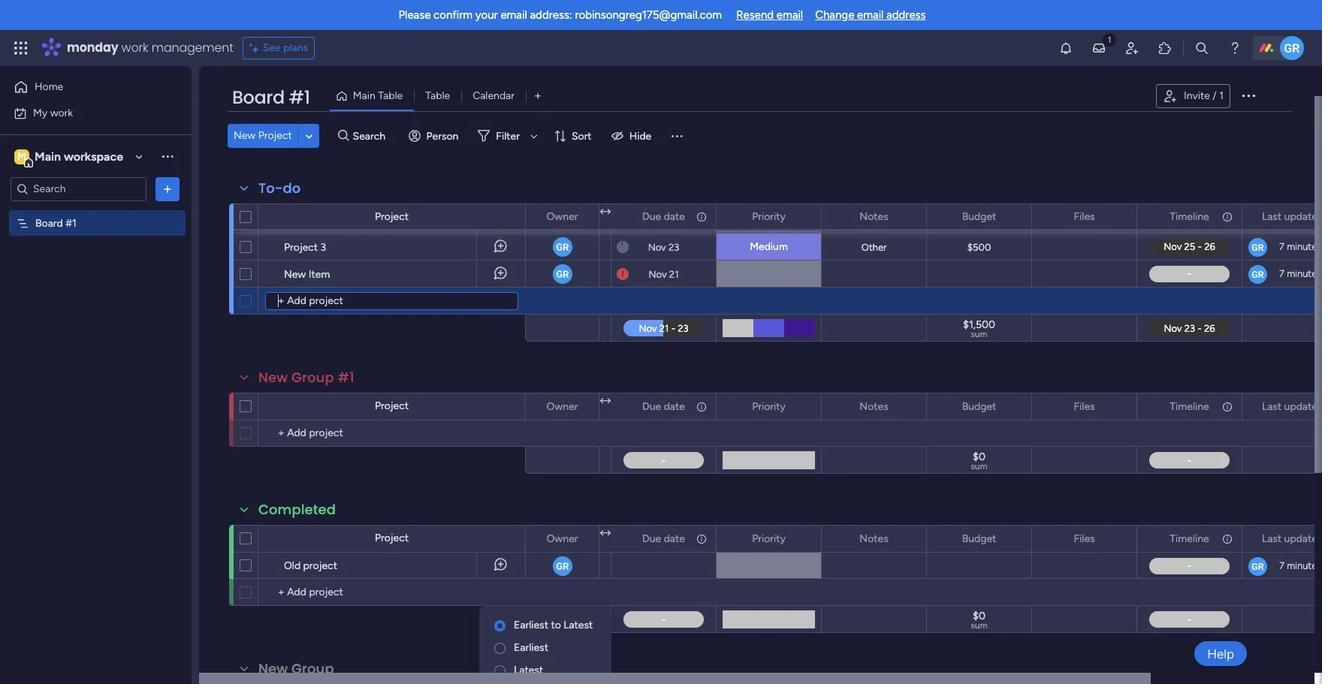 Task type: describe. For each thing, give the bounding box(es) containing it.
2 owner field from the top
[[543, 399, 582, 415]]

board #1 inside field
[[232, 85, 310, 110]]

3 7 minutes  from the top
[[1280, 561, 1323, 572]]

address
[[887, 8, 926, 22]]

my
[[33, 106, 48, 119]]

timeline for to-do
[[1171, 210, 1210, 223]]

change
[[816, 8, 855, 22]]

/
[[1213, 89, 1217, 102]]

meeting notes
[[843, 216, 906, 227]]

2 notes from the top
[[860, 400, 889, 413]]

2 budget from the top
[[963, 400, 997, 413]]

1 $0 sum from the top
[[971, 451, 988, 472]]

person
[[427, 130, 459, 142]]

2 minutes from the top
[[1288, 268, 1322, 280]]

monday
[[67, 39, 118, 56]]

column information image for to-do the timeline field
[[1222, 211, 1234, 223]]

arrow down image
[[525, 127, 543, 145]]

1 budget from the top
[[963, 210, 997, 223]]

sort button
[[548, 124, 601, 148]]

due for 2nd due date field from the top of the page
[[643, 400, 662, 413]]

1 due date field from the top
[[639, 209, 689, 225]]

2 7 minutes  from the top
[[1280, 268, 1323, 280]]

hour
[[1287, 215, 1306, 226]]

work for my
[[50, 106, 73, 119]]

select product image
[[14, 41, 29, 56]]

group for new group #1
[[292, 368, 334, 387]]

filter
[[496, 130, 520, 142]]

column information image for the timeline field for completed
[[1222, 533, 1234, 545]]

item
[[309, 268, 330, 281]]

1 vertical spatial 1
[[1280, 215, 1284, 226]]

earliest to latest
[[514, 619, 593, 632]]

address:
[[530, 8, 573, 22]]

2 updated from the top
[[1285, 400, 1323, 413]]

old project
[[284, 560, 337, 573]]

my work button
[[9, 101, 162, 125]]

Search field
[[349, 126, 394, 147]]

your
[[476, 8, 498, 22]]

nov 22
[[648, 215, 680, 227]]

nov 21
[[649, 269, 679, 280]]

v2 search image
[[338, 128, 349, 145]]

due for 1st due date field from the top of the page
[[643, 210, 662, 223]]

2 priority field from the top
[[749, 399, 790, 415]]

1 last updated from the top
[[1263, 210, 1323, 223]]

$1,500
[[964, 319, 996, 331]]

nov 23
[[648, 242, 680, 253]]

1 notes field from the top
[[856, 209, 893, 225]]

2 last from the top
[[1263, 400, 1282, 413]]

$1,500 sum
[[964, 319, 996, 340]]

date for 3rd due date field from the top of the page
[[664, 533, 685, 545]]

earliest for earliest
[[514, 642, 549, 655]]

0 vertical spatial #1
[[289, 85, 310, 110]]

3 notes from the top
[[860, 533, 889, 545]]

3 updated from the top
[[1285, 533, 1323, 545]]

invite / 1 button
[[1157, 84, 1231, 108]]

resend email link
[[737, 8, 804, 22]]

21
[[670, 269, 679, 280]]

date for 1st due date field from the top of the page
[[664, 210, 685, 223]]

notifications image
[[1059, 41, 1074, 56]]

project 3
[[284, 241, 326, 254]]

2 sum from the top
[[971, 462, 988, 472]]

column information image for 2nd due date field from the top of the page
[[696, 401, 708, 413]]

medium
[[750, 241, 788, 253]]

1 last from the top
[[1263, 210, 1282, 223]]

project inside button
[[258, 129, 292, 142]]

1 priority field from the top
[[749, 209, 790, 225]]

1 owner field from the top
[[543, 209, 582, 225]]

inbox image
[[1092, 41, 1107, 56]]

1 email from the left
[[501, 8, 527, 22]]

workspace image
[[14, 148, 29, 165]]

files for third the files field from the top of the page
[[1074, 533, 1096, 545]]

3 notes field from the top
[[856, 531, 893, 548]]

resend email
[[737, 8, 804, 22]]

timeline field for to-do
[[1167, 209, 1214, 225]]

new for new project
[[234, 129, 256, 142]]

1 inside invite / 1 button
[[1220, 89, 1224, 102]]

confirm
[[434, 8, 473, 22]]

nov for nov 23
[[648, 242, 667, 253]]

$1,000
[[965, 215, 995, 227]]

filter button
[[472, 124, 543, 148]]

3 sum from the top
[[971, 621, 988, 631]]

1 hour ago
[[1280, 215, 1323, 226]]

2 due date field from the top
[[639, 399, 689, 415]]

email for resend email
[[777, 8, 804, 22]]

column information image for 1st due date field from the top of the page
[[696, 211, 708, 223]]

change email address link
[[816, 8, 926, 22]]

Search in workspace field
[[32, 180, 126, 198]]

1 horizontal spatial options image
[[1240, 86, 1258, 104]]

workspace options image
[[160, 149, 175, 164]]

board inside list box
[[35, 217, 63, 230]]

board inside field
[[232, 85, 285, 110]]

v2 expand column image
[[601, 395, 611, 408]]

home button
[[9, 75, 162, 99]]

3 last from the top
[[1263, 533, 1282, 545]]

to
[[551, 619, 561, 632]]

calendar
[[473, 89, 515, 102]]

invite / 1
[[1185, 89, 1224, 102]]

1 image
[[1103, 31, 1117, 48]]

please confirm your email address: robinsongreg175@gmail.com
[[399, 8, 722, 22]]

other
[[862, 242, 887, 253]]

home
[[35, 80, 63, 93]]

to-do
[[259, 179, 301, 198]]

do
[[283, 179, 301, 198]]

angle down image
[[306, 130, 313, 142]]

3 last updated field from the top
[[1259, 531, 1323, 548]]

workspace selection element
[[14, 148, 126, 167]]

no file image
[[1078, 238, 1091, 256]]

completed
[[259, 501, 336, 519]]

new project button
[[228, 124, 298, 148]]

due date for 2nd due date field from the top of the page
[[643, 400, 685, 413]]

+ Add project text field
[[265, 292, 519, 310]]

resend
[[737, 8, 774, 22]]

New Group #1 field
[[255, 368, 358, 388]]

see plans button
[[243, 37, 315, 59]]

2 v2 expand column image from the top
[[601, 528, 611, 540]]

22
[[669, 215, 680, 227]]

New Group field
[[255, 660, 338, 679]]

help image
[[1228, 41, 1243, 56]]

workspace
[[64, 149, 123, 163]]

main workspace
[[35, 149, 123, 163]]

Completed field
[[255, 501, 340, 520]]



Task type: locate. For each thing, give the bounding box(es) containing it.
priority for 3rd priority field from the top
[[752, 533, 786, 545]]

sort
[[572, 130, 592, 142]]

timeline
[[1171, 210, 1210, 223], [1171, 400, 1210, 413], [1171, 533, 1210, 545]]

1 vertical spatial options image
[[160, 182, 175, 197]]

#1
[[289, 85, 310, 110], [66, 217, 77, 230], [338, 368, 355, 387]]

0 horizontal spatial options image
[[160, 182, 175, 197]]

0 horizontal spatial board
[[35, 217, 63, 230]]

due
[[643, 210, 662, 223], [643, 400, 662, 413], [643, 533, 662, 545]]

0 horizontal spatial table
[[378, 89, 403, 102]]

project
[[258, 129, 292, 142], [375, 210, 409, 223], [284, 214, 318, 227], [284, 241, 318, 254], [375, 400, 409, 413], [375, 532, 409, 545]]

timeline for completed
[[1171, 533, 1210, 545]]

options image
[[1240, 86, 1258, 104], [160, 182, 175, 197]]

board up new project
[[232, 85, 285, 110]]

1 vertical spatial board
[[35, 217, 63, 230]]

1 7 from the top
[[1280, 241, 1285, 253]]

1 timeline from the top
[[1171, 210, 1210, 223]]

1 vertical spatial owner field
[[543, 399, 582, 415]]

1 vertical spatial nov
[[648, 242, 667, 253]]

files for first the files field from the top of the page
[[1074, 210, 1096, 223]]

plans
[[283, 41, 308, 54]]

1 owner from the top
[[547, 210, 578, 223]]

work inside button
[[50, 106, 73, 119]]

1 vertical spatial group
[[292, 660, 334, 679]]

1
[[1220, 89, 1224, 102], [1280, 215, 1284, 226]]

apps image
[[1158, 41, 1173, 56]]

1 7 minutes  from the top
[[1280, 241, 1323, 253]]

1 vertical spatial updated
[[1285, 400, 1323, 413]]

2 + add project text field from the top
[[266, 584, 519, 602]]

0 vertical spatial main
[[353, 89, 376, 102]]

2 vertical spatial timeline
[[1171, 533, 1210, 545]]

latest
[[564, 619, 593, 632], [514, 664, 544, 677]]

please
[[399, 8, 431, 22]]

invite members image
[[1125, 41, 1140, 56]]

1 last updated field from the top
[[1259, 209, 1323, 225]]

1 updated from the top
[[1285, 210, 1323, 223]]

new item
[[284, 268, 330, 281]]

1 vertical spatial due date field
[[639, 399, 689, 415]]

nov for nov 21
[[649, 269, 667, 280]]

1 horizontal spatial table
[[426, 89, 450, 102]]

2 vertical spatial due
[[643, 533, 662, 545]]

Files field
[[1071, 209, 1099, 225], [1071, 399, 1099, 415], [1071, 531, 1099, 548]]

priority for 2nd priority field from the top
[[752, 400, 786, 413]]

help button
[[1195, 642, 1248, 667]]

2 earliest from the top
[[514, 642, 549, 655]]

main inside "workspace selection" element
[[35, 149, 61, 163]]

1 v2 expand column image from the top
[[601, 206, 611, 219]]

table up person popup button
[[426, 89, 450, 102]]

table
[[378, 89, 403, 102], [426, 89, 450, 102]]

0 horizontal spatial column information image
[[696, 533, 708, 545]]

1 vertical spatial files field
[[1071, 399, 1099, 415]]

Notes field
[[856, 209, 893, 225], [856, 399, 893, 415], [856, 531, 893, 548]]

3
[[321, 241, 326, 254]]

latest down 'earliest to latest'
[[514, 664, 544, 677]]

To-do field
[[255, 179, 305, 198]]

0 vertical spatial priority
[[752, 210, 786, 223]]

$500
[[968, 242, 992, 253]]

2 table from the left
[[426, 89, 450, 102]]

see
[[263, 41, 281, 54]]

new group #1
[[259, 368, 355, 387]]

1 vertical spatial last
[[1263, 400, 1282, 413]]

owner for 2nd owner field from the bottom of the page
[[547, 400, 578, 413]]

0 vertical spatial latest
[[564, 619, 593, 632]]

monday work management
[[67, 39, 234, 56]]

2 vertical spatial #1
[[338, 368, 355, 387]]

board #1 up new project
[[232, 85, 310, 110]]

main for main table
[[353, 89, 376, 102]]

group for new group
[[292, 660, 334, 679]]

2 vertical spatial priority field
[[749, 531, 790, 548]]

Board #1 field
[[229, 85, 314, 110]]

to-
[[259, 179, 283, 198]]

m
[[17, 150, 26, 163]]

notes
[[881, 216, 906, 227]]

Budget field
[[959, 209, 1001, 225], [959, 399, 1001, 415], [959, 531, 1001, 548]]

main for main workspace
[[35, 149, 61, 163]]

management
[[152, 39, 234, 56]]

1 horizontal spatial latest
[[564, 619, 593, 632]]

2 vertical spatial minutes
[[1288, 561, 1322, 572]]

minutes
[[1288, 241, 1322, 253], [1288, 268, 1322, 280], [1288, 561, 1322, 572]]

3 budget from the top
[[963, 533, 997, 545]]

main table button
[[330, 84, 414, 108]]

nov left 22
[[648, 215, 667, 227]]

3 due date field from the top
[[639, 531, 689, 548]]

earliest down 'earliest to latest'
[[514, 642, 549, 655]]

1 vertical spatial budget
[[963, 400, 997, 413]]

2 last updated field from the top
[[1259, 399, 1323, 415]]

1 vertical spatial sum
[[971, 462, 988, 472]]

1 vertical spatial due date
[[643, 400, 685, 413]]

1 vertical spatial minutes
[[1288, 268, 1322, 280]]

group
[[292, 368, 334, 387], [292, 660, 334, 679]]

0 horizontal spatial latest
[[514, 664, 544, 677]]

1 vertical spatial column information image
[[696, 533, 708, 545]]

2 vertical spatial nov
[[649, 269, 667, 280]]

1 table from the left
[[378, 89, 403, 102]]

2 date from the top
[[664, 400, 685, 413]]

1 vertical spatial board #1
[[35, 217, 77, 230]]

2 vertical spatial notes
[[860, 533, 889, 545]]

email right 'your'
[[501, 8, 527, 22]]

hide
[[630, 130, 652, 142]]

0 vertical spatial last
[[1263, 210, 1282, 223]]

2 budget field from the top
[[959, 399, 1001, 415]]

nov left 21
[[649, 269, 667, 280]]

owner for 1st owner field from the top
[[547, 210, 578, 223]]

latest right to
[[564, 619, 593, 632]]

1 group from the top
[[292, 368, 334, 387]]

last
[[1263, 210, 1282, 223], [1263, 400, 1282, 413], [1263, 533, 1282, 545]]

2 notes field from the top
[[856, 399, 893, 415]]

0 vertical spatial $0
[[973, 451, 986, 464]]

work right monday at the top left of the page
[[121, 39, 148, 56]]

0 vertical spatial earliest
[[514, 619, 549, 632]]

due date for 1st due date field from the top of the page
[[643, 210, 685, 223]]

last updated
[[1263, 210, 1323, 223], [1263, 400, 1323, 413], [1263, 533, 1323, 545]]

files for second the files field
[[1074, 400, 1096, 413]]

0 vertical spatial owner
[[547, 210, 578, 223]]

nov left 23
[[648, 242, 667, 253]]

no file image
[[1078, 265, 1091, 283]]

Timeline field
[[1167, 209, 1214, 225], [1167, 399, 1214, 415], [1167, 531, 1214, 548]]

0 horizontal spatial 1
[[1220, 89, 1224, 102]]

priority
[[752, 210, 786, 223], [752, 400, 786, 413], [752, 533, 786, 545]]

board #1 inside list box
[[35, 217, 77, 230]]

table inside button
[[426, 89, 450, 102]]

priority for 3rd priority field from the bottom
[[752, 210, 786, 223]]

2 files field from the top
[[1071, 399, 1099, 415]]

2 owner from the top
[[547, 400, 578, 413]]

earliest
[[514, 619, 549, 632], [514, 642, 549, 655]]

change email address
[[816, 8, 926, 22]]

ago
[[1309, 215, 1323, 226]]

table up the search field
[[378, 89, 403, 102]]

Last updated field
[[1259, 209, 1323, 225], [1259, 399, 1323, 415], [1259, 531, 1323, 548]]

2
[[321, 214, 327, 227]]

1 horizontal spatial email
[[777, 8, 804, 22]]

1 + add project text field from the top
[[266, 425, 519, 443]]

main inside button
[[353, 89, 376, 102]]

1 vertical spatial 7 minutes 
[[1280, 268, 1323, 280]]

1 earliest from the top
[[514, 619, 549, 632]]

3 timeline from the top
[[1171, 533, 1210, 545]]

project 2
[[284, 214, 327, 227]]

3 priority from the top
[[752, 533, 786, 545]]

column information image for timeline
[[1222, 401, 1234, 413]]

3 email from the left
[[858, 8, 884, 22]]

2 $0 from the top
[[973, 610, 986, 623]]

0 horizontal spatial email
[[501, 8, 527, 22]]

dapulse checkmark sign image
[[1155, 213, 1163, 231]]

2 vertical spatial notes field
[[856, 531, 893, 548]]

v2 overdue deadline image
[[617, 267, 629, 281]]

0 vertical spatial group
[[292, 368, 334, 387]]

earliest left to
[[514, 619, 549, 632]]

#1 inside list box
[[66, 217, 77, 230]]

Priority field
[[749, 209, 790, 225], [749, 399, 790, 415], [749, 531, 790, 548]]

2 group from the top
[[292, 660, 334, 679]]

nov for nov 22
[[648, 215, 667, 227]]

Due date field
[[639, 209, 689, 225], [639, 399, 689, 415], [639, 531, 689, 548]]

work
[[121, 39, 148, 56], [50, 106, 73, 119]]

2 email from the left
[[777, 8, 804, 22]]

1 $0 from the top
[[973, 451, 986, 464]]

calendar button
[[462, 84, 526, 108]]

1 horizontal spatial #1
[[289, 85, 310, 110]]

7 minutes 
[[1280, 241, 1323, 253], [1280, 268, 1323, 280], [1280, 561, 1323, 572]]

0 vertical spatial column information image
[[1222, 401, 1234, 413]]

2 $0 sum from the top
[[971, 610, 988, 631]]

0 vertical spatial nov
[[648, 215, 667, 227]]

0 vertical spatial sum
[[971, 329, 988, 340]]

1 budget field from the top
[[959, 209, 1001, 225]]

board #1 down search in workspace field
[[35, 217, 77, 230]]

0 vertical spatial notes field
[[856, 209, 893, 225]]

3 timeline field from the top
[[1167, 531, 1214, 548]]

add view image
[[535, 91, 541, 102]]

3 files from the top
[[1074, 533, 1096, 545]]

0 vertical spatial last updated field
[[1259, 209, 1323, 225]]

v2 expand column image
[[601, 206, 611, 219], [601, 528, 611, 540]]

main right workspace icon
[[35, 149, 61, 163]]

3 files field from the top
[[1071, 531, 1099, 548]]

0 vertical spatial due
[[643, 210, 662, 223]]

3 due from the top
[[643, 533, 662, 545]]

1 vertical spatial + add project text field
[[266, 584, 519, 602]]

see plans
[[263, 41, 308, 54]]

3 budget field from the top
[[959, 531, 1001, 548]]

date
[[664, 210, 685, 223], [664, 400, 685, 413], [664, 533, 685, 545]]

1 date from the top
[[664, 210, 685, 223]]

3 minutes from the top
[[1288, 561, 1322, 572]]

timeline field for completed
[[1167, 531, 1214, 548]]

1 vertical spatial last updated field
[[1259, 399, 1323, 415]]

0 horizontal spatial main
[[35, 149, 61, 163]]

due for 3rd due date field from the top of the page
[[643, 533, 662, 545]]

email right the change
[[858, 8, 884, 22]]

2 vertical spatial last updated
[[1263, 533, 1323, 545]]

2 vertical spatial files field
[[1071, 531, 1099, 548]]

0 vertical spatial timeline
[[1171, 210, 1210, 223]]

1 vertical spatial priority field
[[749, 399, 790, 415]]

0 vertical spatial v2 expand column image
[[601, 206, 611, 219]]

work for monday
[[121, 39, 148, 56]]

0 vertical spatial budget field
[[959, 209, 1001, 225]]

1 vertical spatial notes field
[[856, 399, 893, 415]]

2 priority from the top
[[752, 400, 786, 413]]

invite
[[1185, 89, 1211, 102]]

new inside button
[[234, 129, 256, 142]]

1 vertical spatial due
[[643, 400, 662, 413]]

2 vertical spatial due date field
[[639, 531, 689, 548]]

board down search in workspace field
[[35, 217, 63, 230]]

owner for 3rd owner field from the top
[[547, 533, 578, 545]]

2 timeline field from the top
[[1167, 399, 1214, 415]]

1 vertical spatial notes
[[860, 400, 889, 413]]

1 vertical spatial v2 expand column image
[[601, 528, 611, 540]]

0 horizontal spatial board #1
[[35, 217, 77, 230]]

0 vertical spatial owner field
[[543, 209, 582, 225]]

1 horizontal spatial column information image
[[1222, 401, 1234, 413]]

table button
[[414, 84, 462, 108]]

0 vertical spatial due date field
[[639, 209, 689, 225]]

1 horizontal spatial main
[[353, 89, 376, 102]]

sum
[[971, 329, 988, 340], [971, 462, 988, 472], [971, 621, 988, 631]]

sum inside $1,500 sum
[[971, 329, 988, 340]]

email for change email address
[[858, 8, 884, 22]]

menu image
[[670, 129, 685, 144]]

1 vertical spatial owner
[[547, 400, 578, 413]]

email right 'resend' at the top of page
[[777, 8, 804, 22]]

3 date from the top
[[664, 533, 685, 545]]

0 vertical spatial work
[[121, 39, 148, 56]]

nov
[[648, 215, 667, 227], [648, 242, 667, 253], [649, 269, 667, 280]]

1 timeline field from the top
[[1167, 209, 1214, 225]]

23
[[669, 242, 680, 253]]

0 vertical spatial board
[[232, 85, 285, 110]]

2 due date from the top
[[643, 400, 685, 413]]

column information image for due date
[[696, 533, 708, 545]]

1 files from the top
[[1074, 210, 1096, 223]]

new group
[[259, 660, 334, 679]]

0 vertical spatial options image
[[1240, 86, 1258, 104]]

2 vertical spatial owner field
[[543, 531, 582, 548]]

earliest for earliest to latest
[[514, 619, 549, 632]]

1 files field from the top
[[1071, 209, 1099, 225]]

1 vertical spatial files
[[1074, 400, 1096, 413]]

1 vertical spatial #1
[[66, 217, 77, 230]]

search everything image
[[1195, 41, 1210, 56]]

0 vertical spatial files field
[[1071, 209, 1099, 225]]

meeting
[[843, 216, 879, 227]]

my work
[[33, 106, 73, 119]]

2 vertical spatial sum
[[971, 621, 988, 631]]

options image down workspace options image
[[160, 182, 175, 197]]

0 vertical spatial files
[[1074, 210, 1096, 223]]

2 vertical spatial due date
[[643, 533, 685, 545]]

1 vertical spatial latest
[[514, 664, 544, 677]]

2 vertical spatial last updated field
[[1259, 531, 1323, 548]]

2 due from the top
[[643, 400, 662, 413]]

board
[[232, 85, 285, 110], [35, 217, 63, 230]]

main table
[[353, 89, 403, 102]]

hide button
[[606, 124, 661, 148]]

due date
[[643, 210, 685, 223], [643, 400, 685, 413], [643, 533, 685, 545]]

1 horizontal spatial work
[[121, 39, 148, 56]]

board #1 list box
[[0, 207, 192, 439]]

1 left hour
[[1280, 215, 1284, 226]]

greg robinson image
[[1281, 36, 1305, 60]]

main
[[353, 89, 376, 102], [35, 149, 61, 163]]

date for 2nd due date field from the top of the page
[[664, 400, 685, 413]]

1 vertical spatial budget field
[[959, 399, 1001, 415]]

new for new group
[[259, 660, 288, 679]]

1 sum from the top
[[971, 329, 988, 340]]

2 horizontal spatial #1
[[338, 368, 355, 387]]

3 7 from the top
[[1280, 561, 1285, 572]]

0 vertical spatial board #1
[[232, 85, 310, 110]]

1 vertical spatial $0
[[973, 610, 986, 623]]

1 due date from the top
[[643, 210, 685, 223]]

new project
[[234, 129, 292, 142]]

2 files from the top
[[1074, 400, 1096, 413]]

column information image
[[1222, 401, 1234, 413], [696, 533, 708, 545]]

3 priority field from the top
[[749, 531, 790, 548]]

new for new group #1
[[259, 368, 288, 387]]

work right the my
[[50, 106, 73, 119]]

column information image
[[696, 211, 708, 223], [1222, 211, 1234, 223], [696, 401, 708, 413], [1222, 533, 1234, 545]]

2 7 from the top
[[1280, 268, 1285, 280]]

budget
[[963, 210, 997, 223], [963, 400, 997, 413], [963, 533, 997, 545]]

old
[[284, 560, 301, 573]]

files
[[1074, 210, 1096, 223], [1074, 400, 1096, 413], [1074, 533, 1096, 545]]

0 vertical spatial 1
[[1220, 89, 1224, 102]]

options image right /
[[1240, 86, 1258, 104]]

1 due from the top
[[643, 210, 662, 223]]

3 owner from the top
[[547, 533, 578, 545]]

new for new item
[[284, 268, 306, 281]]

2 timeline from the top
[[1171, 400, 1210, 413]]

2 vertical spatial files
[[1074, 533, 1096, 545]]

1 horizontal spatial board #1
[[232, 85, 310, 110]]

high
[[758, 214, 781, 227]]

owner
[[547, 210, 578, 223], [547, 400, 578, 413], [547, 533, 578, 545]]

0 vertical spatial last updated
[[1263, 210, 1323, 223]]

person button
[[403, 124, 468, 148]]

help
[[1208, 647, 1235, 662]]

1 vertical spatial priority
[[752, 400, 786, 413]]

due date for 3rd due date field from the top of the page
[[643, 533, 685, 545]]

updated
[[1285, 210, 1323, 223], [1285, 400, 1323, 413], [1285, 533, 1323, 545]]

option
[[0, 210, 192, 213]]

2 vertical spatial last
[[1263, 533, 1282, 545]]

3 due date from the top
[[643, 533, 685, 545]]

1 priority from the top
[[752, 210, 786, 223]]

main up the search field
[[353, 89, 376, 102]]

notes
[[860, 210, 889, 223], [860, 400, 889, 413], [860, 533, 889, 545]]

0 vertical spatial budget
[[963, 210, 997, 223]]

1 vertical spatial last updated
[[1263, 400, 1323, 413]]

robinsongreg175@gmail.com
[[575, 8, 722, 22]]

2 vertical spatial 7
[[1280, 561, 1285, 572]]

1 vertical spatial main
[[35, 149, 61, 163]]

1 minutes from the top
[[1288, 241, 1322, 253]]

Owner field
[[543, 209, 582, 225], [543, 399, 582, 415], [543, 531, 582, 548]]

+ Add project text field
[[266, 425, 519, 443], [266, 584, 519, 602]]

project
[[303, 560, 337, 573]]

2 vertical spatial budget field
[[959, 531, 1001, 548]]

0 vertical spatial timeline field
[[1167, 209, 1214, 225]]

3 last updated from the top
[[1263, 533, 1323, 545]]

3 owner field from the top
[[543, 531, 582, 548]]

board #1
[[232, 85, 310, 110], [35, 217, 77, 230]]

1 right /
[[1220, 89, 1224, 102]]

table inside button
[[378, 89, 403, 102]]

1 notes from the top
[[860, 210, 889, 223]]

2 last updated from the top
[[1263, 400, 1323, 413]]



Task type: vqa. For each thing, say whether or not it's contained in the screenshot.
timelines,
no



